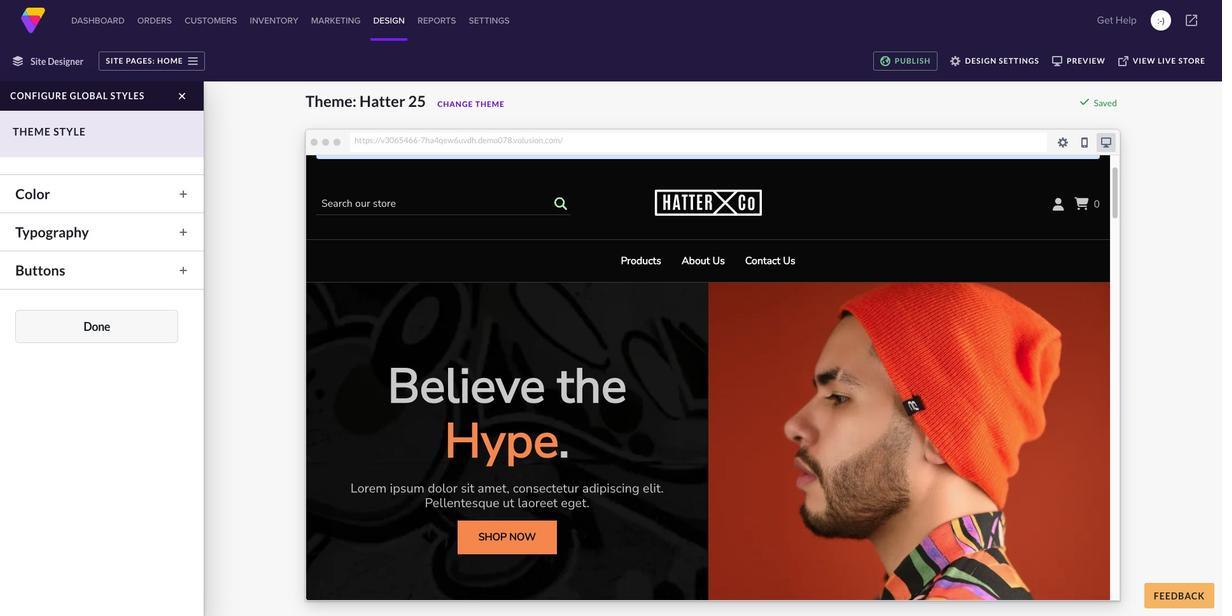 Task type: locate. For each thing, give the bounding box(es) containing it.
inventory
[[250, 14, 298, 27]]

1 horizontal spatial theme
[[475, 99, 505, 109]]

view live store
[[1133, 56, 1206, 66]]

theme right change
[[475, 99, 505, 109]]

view
[[1133, 56, 1156, 66]]

site left pages:
[[106, 56, 124, 66]]

publish
[[895, 56, 931, 66]]

color button
[[9, 183, 195, 205]]

0 vertical spatial theme
[[475, 99, 505, 109]]

marketing
[[311, 14, 361, 27]]

global
[[70, 90, 108, 101]]

feedback
[[1154, 590, 1205, 601]]

site inside button
[[106, 56, 124, 66]]

site pages: home button
[[99, 52, 205, 71]]

design
[[965, 56, 997, 66]]

live
[[1158, 56, 1176, 66]]

done
[[84, 319, 110, 333]]

get
[[1097, 13, 1113, 27]]

0 horizontal spatial site
[[31, 56, 46, 67]]

done button
[[15, 310, 178, 343]]

publish button
[[873, 52, 938, 71]]

configure global styles
[[10, 90, 145, 101]]

:-)
[[1157, 14, 1165, 27]]

style
[[53, 125, 86, 137]]

view live store button
[[1112, 52, 1212, 71]]

buttons button
[[9, 259, 195, 281]]

site
[[31, 56, 46, 67], [106, 56, 124, 66]]

design
[[373, 14, 405, 27]]

typography button
[[9, 221, 195, 243]]

home
[[157, 56, 183, 66]]

theme
[[475, 99, 505, 109], [13, 125, 51, 137]]

saved
[[1094, 97, 1117, 108]]

sidebar element
[[0, 81, 204, 616]]

1 vertical spatial theme
[[13, 125, 51, 137]]

designer
[[48, 56, 84, 67]]

https://v3065466-7ha4qew6uvdh.demo078.volusion.com/
[[355, 135, 563, 145]]

marketing button
[[309, 0, 363, 41]]

theme down configure
[[13, 125, 51, 137]]

saved image
[[1079, 97, 1089, 107]]

site left "designer"
[[31, 56, 46, 67]]

color
[[15, 185, 50, 202]]

0 horizontal spatial theme
[[13, 125, 51, 137]]

theme inside sidebar element
[[13, 125, 51, 137]]

1 horizontal spatial site
[[106, 56, 124, 66]]

reports button
[[415, 0, 459, 41]]

change theme
[[437, 99, 505, 109]]

styles
[[111, 90, 145, 101]]

site pages: home
[[106, 56, 183, 66]]

settings
[[469, 14, 510, 27]]

site for site pages: home
[[106, 56, 124, 66]]



Task type: vqa. For each thing, say whether or not it's contained in the screenshot.
The Publish BUTTON
yes



Task type: describe. For each thing, give the bounding box(es) containing it.
:-) link
[[1151, 10, 1171, 31]]

25
[[408, 92, 426, 110]]

change
[[437, 99, 473, 109]]

theme:
[[306, 92, 357, 110]]

inventory button
[[247, 0, 301, 41]]

design button
[[371, 0, 407, 41]]

)
[[1162, 14, 1165, 27]]

https://v3065466-
[[355, 135, 421, 145]]

orders
[[137, 14, 172, 27]]

dashboard image
[[20, 8, 46, 33]]

site for site designer
[[31, 56, 46, 67]]

typography
[[15, 223, 89, 241]]

orders button
[[135, 0, 174, 41]]

7ha4qew6uvdh.demo078.volusion.com/
[[421, 135, 563, 145]]

volusion-logo link
[[20, 8, 46, 33]]

settings button
[[466, 0, 512, 41]]

theme style
[[13, 125, 86, 137]]

get help
[[1097, 13, 1137, 27]]

store
[[1179, 56, 1206, 66]]

settings
[[999, 56, 1039, 66]]

theme: hatter 25
[[306, 92, 426, 110]]

preview button
[[1046, 52, 1112, 71]]

dashboard
[[71, 14, 125, 27]]

pages:
[[126, 56, 155, 66]]

dashboard link
[[69, 0, 127, 41]]

help
[[1116, 13, 1137, 27]]

preview
[[1067, 56, 1106, 66]]

hatter
[[359, 92, 405, 110]]

customers
[[185, 14, 237, 27]]

design settings button
[[944, 52, 1046, 71]]

design settings
[[965, 56, 1039, 66]]

:-
[[1157, 14, 1162, 27]]

feedback button
[[1144, 583, 1214, 609]]

get help link
[[1093, 8, 1141, 33]]

reports
[[418, 14, 456, 27]]

customers button
[[182, 0, 240, 41]]

buttons
[[15, 262, 65, 279]]

configure
[[10, 90, 67, 101]]

site designer
[[31, 56, 84, 67]]



